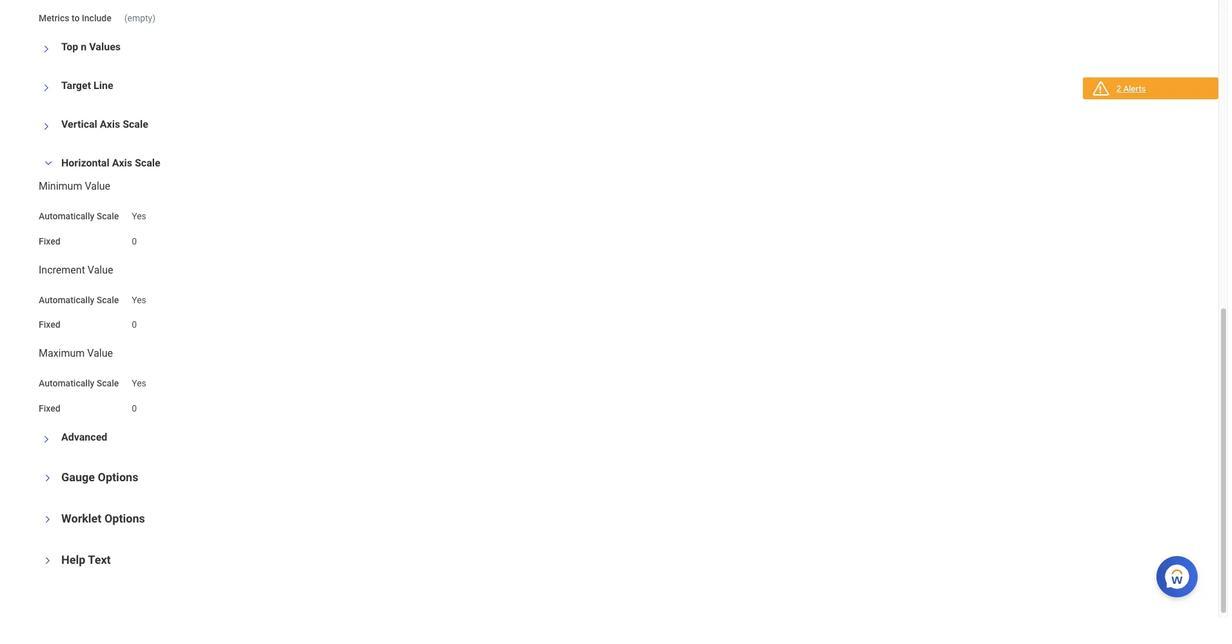 Task type: describe. For each thing, give the bounding box(es) containing it.
vertical axis scale button
[[61, 118, 148, 130]]

(empty)
[[124, 13, 156, 23]]

advanced
[[61, 431, 107, 443]]

2
[[1117, 84, 1122, 94]]

text
[[88, 553, 111, 566]]

chevron down image for horizontal axis scale
[[41, 159, 56, 168]]

maximum value
[[39, 347, 113, 359]]

0 for maximum value
[[132, 403, 137, 413]]

options for worklet options
[[104, 511, 145, 525]]

fixed element for minimum value
[[132, 228, 137, 247]]

automatically scale for increment
[[39, 295, 119, 305]]

metrics to include
[[39, 13, 111, 23]]

automatically scale for maximum
[[39, 378, 119, 388]]

increment value button
[[39, 264, 113, 276]]

gauge
[[61, 470, 95, 484]]

worklet
[[61, 511, 102, 525]]

0 for increment value
[[132, 320, 137, 330]]

yes for maximum value
[[132, 378, 146, 388]]

scale for increment value
[[97, 295, 119, 305]]

0 for minimum value
[[132, 236, 137, 246]]

axis for vertical
[[100, 118, 120, 130]]

alerts
[[1124, 84, 1146, 94]]

gauge options button
[[61, 470, 138, 484]]

help text
[[61, 553, 111, 566]]

scale for maximum value
[[97, 378, 119, 388]]

automatically for minimum
[[39, 211, 94, 221]]

automatically for increment
[[39, 295, 94, 305]]

automatically scale element for increment value
[[132, 287, 146, 306]]

values
[[89, 41, 121, 53]]

maximum value button
[[39, 347, 113, 359]]

to
[[72, 13, 80, 23]]

increment
[[39, 264, 85, 276]]

chevron down image for vertical axis scale
[[42, 119, 51, 134]]

include
[[82, 13, 111, 23]]

exclamation image
[[1096, 85, 1105, 95]]

fixed for maximum value
[[39, 403, 60, 413]]

2 alerts
[[1117, 84, 1146, 94]]

vertical axis scale
[[61, 118, 148, 130]]

horizontal axis scale button
[[61, 157, 160, 169]]

minimum value button
[[39, 180, 110, 192]]

options for gauge options
[[98, 470, 138, 484]]

n
[[81, 41, 87, 53]]

chevron down image for worklet options
[[43, 511, 52, 527]]

horizontal axis scale group
[[39, 157, 1180, 415]]

scale for minimum value
[[97, 211, 119, 221]]

chevron down image for help text
[[43, 553, 52, 568]]

worklet options button
[[61, 511, 145, 525]]

minimum
[[39, 180, 82, 192]]

minimum value
[[39, 180, 110, 192]]



Task type: locate. For each thing, give the bounding box(es) containing it.
fixed up maximum
[[39, 320, 60, 330]]

yes inside maximum value group
[[132, 378, 146, 388]]

value
[[85, 180, 110, 192], [88, 264, 113, 276], [87, 347, 113, 359]]

2 vertical spatial automatically scale element
[[132, 370, 146, 390]]

worklet options
[[61, 511, 145, 525]]

2 automatically scale from the top
[[39, 295, 119, 305]]

automatically scale inside maximum value group
[[39, 378, 119, 388]]

line
[[94, 79, 113, 92]]

scale inside minimum value group
[[97, 211, 119, 221]]

scale inside maximum value group
[[97, 378, 119, 388]]

1 vertical spatial fixed element
[[132, 312, 137, 331]]

0 vertical spatial automatically scale element
[[132, 203, 146, 222]]

0 inside 'increment value' group
[[132, 320, 137, 330]]

2 automatically scale element from the top
[[132, 287, 146, 306]]

2 automatically from the top
[[39, 295, 94, 305]]

0 vertical spatial 0
[[132, 236, 137, 246]]

automatically scale element
[[132, 203, 146, 222], [132, 287, 146, 306], [132, 370, 146, 390]]

chevron down image
[[42, 80, 51, 95], [42, 119, 51, 134], [42, 431, 51, 447], [43, 470, 52, 486]]

scale
[[123, 118, 148, 130], [135, 157, 160, 169], [97, 211, 119, 221], [97, 295, 119, 305], [97, 378, 119, 388]]

0 vertical spatial options
[[98, 470, 138, 484]]

1 vertical spatial automatically scale element
[[132, 287, 146, 306]]

scale up horizontal axis scale
[[123, 118, 148, 130]]

fixed for minimum value
[[39, 236, 60, 246]]

automatically scale element for maximum value
[[132, 370, 146, 390]]

2 vertical spatial automatically
[[39, 378, 94, 388]]

1 vertical spatial automatically scale
[[39, 295, 119, 305]]

fixed inside maximum value group
[[39, 403, 60, 413]]

target
[[61, 79, 91, 92]]

automatically down increment
[[39, 295, 94, 305]]

increment value
[[39, 264, 113, 276]]

1 automatically from the top
[[39, 211, 94, 221]]

chevron down image left top
[[42, 41, 51, 57]]

2 fixed from the top
[[39, 320, 60, 330]]

chevron down image for gauge options
[[43, 470, 52, 486]]

chevron down image left target
[[42, 80, 51, 95]]

3 fixed element from the top
[[132, 395, 137, 415]]

fixed element
[[132, 228, 137, 247], [132, 312, 137, 331], [132, 395, 137, 415]]

3 automatically scale from the top
[[39, 378, 119, 388]]

automatically scale down the minimum value
[[39, 211, 119, 221]]

value right increment
[[88, 264, 113, 276]]

3 automatically scale element from the top
[[132, 370, 146, 390]]

maximum
[[39, 347, 85, 359]]

2 vertical spatial yes
[[132, 378, 146, 388]]

automatically scale inside minimum value group
[[39, 211, 119, 221]]

1 fixed from the top
[[39, 236, 60, 246]]

1 0 from the top
[[132, 236, 137, 246]]

fixed element inside 'increment value' group
[[132, 312, 137, 331]]

1 vertical spatial 0
[[132, 320, 137, 330]]

automatically scale down increment value
[[39, 295, 119, 305]]

0
[[132, 236, 137, 246], [132, 320, 137, 330], [132, 403, 137, 413]]

scale down the minimum value
[[97, 211, 119, 221]]

options
[[98, 470, 138, 484], [104, 511, 145, 525]]

yes for increment value
[[132, 295, 146, 305]]

yes
[[132, 211, 146, 221], [132, 295, 146, 305], [132, 378, 146, 388]]

automatically inside minimum value group
[[39, 211, 94, 221]]

top
[[61, 41, 78, 53]]

2 yes from the top
[[132, 295, 146, 305]]

vertical
[[61, 118, 97, 130]]

0 inside maximum value group
[[132, 403, 137, 413]]

fixed element for maximum value
[[132, 395, 137, 415]]

chevron down image left gauge
[[43, 470, 52, 486]]

metrics
[[39, 13, 69, 23]]

automatically scale element for minimum value
[[132, 203, 146, 222]]

scale down 'vertical axis scale' button
[[135, 157, 160, 169]]

fixed down maximum
[[39, 403, 60, 413]]

automatically scale for minimum
[[39, 211, 119, 221]]

fixed up increment
[[39, 236, 60, 246]]

yes inside minimum value group
[[132, 211, 146, 221]]

1 fixed element from the top
[[132, 228, 137, 247]]

1 vertical spatial options
[[104, 511, 145, 525]]

axis right horizontal
[[112, 157, 132, 169]]

automatically scale down 'maximum value' button
[[39, 378, 119, 388]]

0 inside minimum value group
[[132, 236, 137, 246]]

1 yes from the top
[[132, 211, 146, 221]]

fixed inside minimum value group
[[39, 236, 60, 246]]

axis right vertical
[[100, 118, 120, 130]]

top n values button
[[61, 41, 121, 53]]

chevron down image for advanced
[[42, 431, 51, 447]]

2 vertical spatial fixed element
[[132, 395, 137, 415]]

fixed element inside maximum value group
[[132, 395, 137, 415]]

fixed inside 'increment value' group
[[39, 320, 60, 330]]

2 vertical spatial 0
[[132, 403, 137, 413]]

target line button
[[61, 79, 113, 92]]

3 0 from the top
[[132, 403, 137, 413]]

1 automatically scale element from the top
[[132, 203, 146, 222]]

3 fixed from the top
[[39, 403, 60, 413]]

axis inside horizontal axis scale group
[[112, 157, 132, 169]]

axis for horizontal
[[112, 157, 132, 169]]

2 fixed element from the top
[[132, 312, 137, 331]]

increment value group
[[39, 264, 1180, 332]]

target line
[[61, 79, 113, 92]]

1 vertical spatial value
[[88, 264, 113, 276]]

chevron down image left advanced button
[[42, 431, 51, 447]]

1 vertical spatial axis
[[112, 157, 132, 169]]

automatically scale
[[39, 211, 119, 221], [39, 295, 119, 305], [39, 378, 119, 388]]

value for increment value
[[88, 264, 113, 276]]

2 alerts button
[[1083, 77, 1219, 102]]

minimum value group
[[39, 180, 1180, 248]]

chevron down image
[[42, 41, 51, 57], [41, 159, 56, 168], [43, 511, 52, 527], [43, 553, 52, 568]]

chevron down image inside horizontal axis scale group
[[41, 159, 56, 168]]

scale inside 'increment value' group
[[97, 295, 119, 305]]

fixed element for increment value
[[132, 312, 137, 331]]

2 vertical spatial value
[[87, 347, 113, 359]]

automatically inside 'increment value' group
[[39, 295, 94, 305]]

3 automatically from the top
[[39, 378, 94, 388]]

chevron down image left vertical
[[42, 119, 51, 134]]

0 vertical spatial automatically
[[39, 211, 94, 221]]

scale down "increment value" button
[[97, 295, 119, 305]]

horizontal
[[61, 157, 109, 169]]

1 automatically scale from the top
[[39, 211, 119, 221]]

0 vertical spatial axis
[[100, 118, 120, 130]]

value right maximum
[[87, 347, 113, 359]]

automatically
[[39, 211, 94, 221], [39, 295, 94, 305], [39, 378, 94, 388]]

chevron down image left help
[[43, 553, 52, 568]]

0 vertical spatial fixed element
[[132, 228, 137, 247]]

scale down 'maximum value' button
[[97, 378, 119, 388]]

0 vertical spatial fixed
[[39, 236, 60, 246]]

chevron down image for target line
[[42, 80, 51, 95]]

help
[[61, 553, 85, 566]]

gauge options
[[61, 470, 138, 484]]

0 vertical spatial yes
[[132, 211, 146, 221]]

value for minimum value
[[85, 180, 110, 192]]

advanced button
[[61, 431, 107, 443]]

options right gauge
[[98, 470, 138, 484]]

automatically inside maximum value group
[[39, 378, 94, 388]]

fixed
[[39, 236, 60, 246], [39, 320, 60, 330], [39, 403, 60, 413]]

maximum value group
[[39, 347, 1180, 415]]

yes for minimum value
[[132, 211, 146, 221]]

top n values
[[61, 41, 121, 53]]

chevron down image up minimum at the top left of page
[[41, 159, 56, 168]]

chevron down image left "worklet"
[[43, 511, 52, 527]]

options right "worklet"
[[104, 511, 145, 525]]

yes inside 'increment value' group
[[132, 295, 146, 305]]

1 vertical spatial fixed
[[39, 320, 60, 330]]

0 vertical spatial value
[[85, 180, 110, 192]]

1 vertical spatial yes
[[132, 295, 146, 305]]

1 vertical spatial automatically
[[39, 295, 94, 305]]

automatically down maximum
[[39, 378, 94, 388]]

2 vertical spatial automatically scale
[[39, 378, 119, 388]]

fixed element inside minimum value group
[[132, 228, 137, 247]]

3 yes from the top
[[132, 378, 146, 388]]

value down horizontal
[[85, 180, 110, 192]]

chevron down image for top n values
[[42, 41, 51, 57]]

2 vertical spatial fixed
[[39, 403, 60, 413]]

automatically scale inside 'increment value' group
[[39, 295, 119, 305]]

automatically for maximum
[[39, 378, 94, 388]]

automatically down minimum at the top left of page
[[39, 211, 94, 221]]

help text button
[[61, 553, 111, 566]]

2 0 from the top
[[132, 320, 137, 330]]

0 vertical spatial automatically scale
[[39, 211, 119, 221]]

value for maximum value
[[87, 347, 113, 359]]

horizontal axis scale
[[61, 157, 160, 169]]

fixed for increment value
[[39, 320, 60, 330]]

axis
[[100, 118, 120, 130], [112, 157, 132, 169]]



Task type: vqa. For each thing, say whether or not it's contained in the screenshot.
MAXIMUM VALUE
yes



